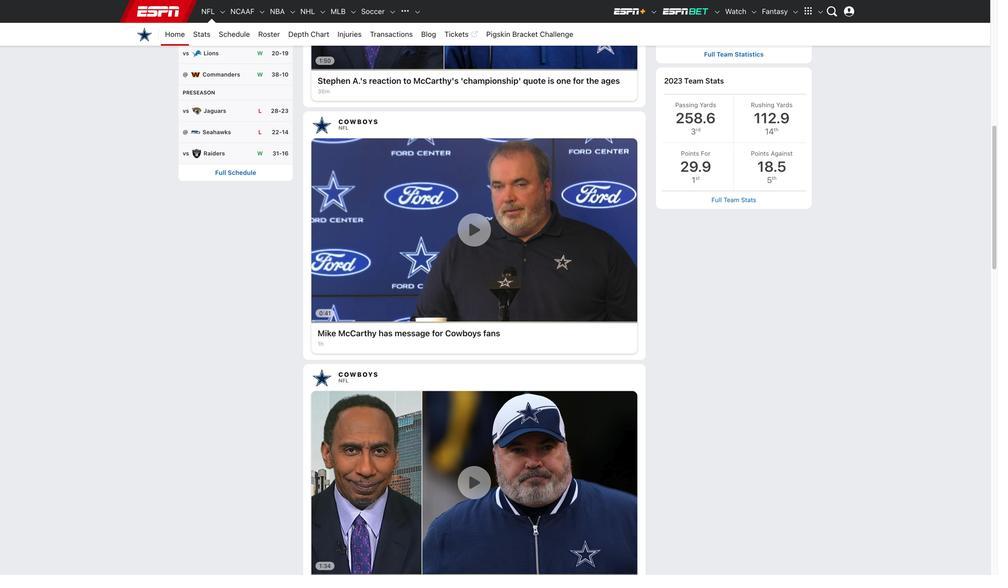 Task type: locate. For each thing, give the bounding box(es) containing it.
20
[[281, 29, 289, 35]]

2 vertical spatial w
[[257, 150, 263, 157]]

nba link
[[266, 0, 289, 23]]

2023
[[665, 76, 683, 86]]

cowboys nfl for 0:41
[[339, 118, 379, 131]]

wr
[[745, 13, 755, 20]]

full
[[704, 51, 715, 58], [215, 169, 226, 176], [712, 196, 722, 204]]

31- down the 22-14
[[273, 150, 282, 157]]

3 l from the top
[[258, 107, 262, 114]]

vs down home link
[[183, 50, 189, 57]]

stats up the lions
[[193, 30, 211, 38]]

1 vertical spatial for
[[432, 329, 443, 338]]

31- for 16
[[273, 150, 282, 157]]

vs left raiders
[[183, 150, 189, 157]]

0 vertical spatial nfl
[[201, 7, 215, 16]]

@ for dolphins
[[183, 29, 188, 35]]

w left 20-
[[257, 50, 263, 57]]

stephen
[[318, 76, 351, 86]]

stats link
[[189, 23, 215, 46]]

nfl left 'nfl' 'icon'
[[201, 7, 215, 16]]

l left 22-20
[[258, 29, 262, 35]]

0 vertical spatial full
[[704, 51, 715, 58]]

10 down 19
[[282, 71, 289, 78]]

full team statistics
[[704, 51, 764, 58]]

@ up preseason
[[183, 71, 188, 78]]

0 horizontal spatial espn bet image
[[662, 7, 710, 16]]

1:34
[[319, 563, 331, 570]]

1 w from the top
[[257, 50, 263, 57]]

yards for 258.6
[[700, 101, 716, 108]]

2 cowboys nfl from the top
[[339, 371, 379, 384]]

2 31- from the top
[[273, 150, 282, 157]]

1 vertical spatial 22-
[[272, 129, 282, 136]]

w left 38-
[[257, 71, 263, 78]]

nfl down stephen
[[339, 125, 349, 131]]

fantasy image
[[792, 8, 800, 16]]

full team stats
[[712, 196, 757, 204]]

mlb link
[[327, 0, 350, 23]]

5
[[767, 175, 772, 185]]

1 vertical spatial cowboys
[[445, 329, 481, 338]]

mlb
[[331, 7, 346, 16]]

3
[[691, 126, 696, 136]]

10 for 38-
[[282, 71, 289, 78]]

yards for 112.9
[[777, 101, 793, 108]]

2 10 from the top
[[282, 71, 289, 78]]

espn bet image left lamb
[[714, 8, 721, 16]]

w
[[257, 50, 263, 57], [257, 71, 263, 78], [257, 150, 263, 157]]

1 horizontal spatial more espn image
[[817, 8, 825, 16]]

2 l from the top
[[258, 29, 262, 35]]

cowboys down a.'s
[[339, 118, 379, 125]]

0 vertical spatial vs
[[183, 50, 189, 57]]

1 vertical spatial team
[[685, 76, 704, 86]]

4 @ from the top
[[183, 129, 188, 136]]

stephen a. rips into cowboys: 'they're addicted to being let down' element
[[312, 391, 638, 575]]

14 up against
[[765, 126, 774, 136]]

2 horizontal spatial stats
[[741, 196, 757, 204]]

0 vertical spatial 31-
[[273, 7, 282, 14]]

l for 28-23
[[258, 107, 262, 114]]

points inside points for 29.9 1 st
[[681, 150, 699, 157]]

w left 31-16
[[257, 150, 263, 157]]

10
[[282, 7, 289, 14], [282, 71, 289, 78]]

stats down full team statistics link
[[706, 76, 724, 86]]

'championship'
[[461, 76, 521, 86]]

1 horizontal spatial stats
[[706, 76, 724, 86]]

31- right ncaaf icon at left
[[273, 7, 282, 14]]

full team statistics link
[[704, 51, 764, 58]]

1 points from the left
[[681, 150, 699, 157]]

31- for 10
[[273, 7, 282, 14]]

0 vertical spatial cowboys
[[339, 118, 379, 125]]

rd
[[696, 127, 701, 132]]

@ left nfl link
[[183, 7, 188, 14]]

2 vs from the top
[[183, 107, 189, 114]]

14 up the 16
[[282, 129, 289, 136]]

roster
[[258, 30, 280, 38]]

vs down preseason
[[183, 107, 189, 114]]

full for full schedule
[[215, 169, 226, 176]]

for right message
[[432, 329, 443, 338]]

ncaaf
[[231, 7, 255, 16]]

1 vertical spatial vs
[[183, 107, 189, 114]]

l left nba
[[258, 7, 262, 14]]

0 horizontal spatial for
[[432, 329, 443, 338]]

mlb image
[[350, 8, 357, 16]]

nfl down mccarthy
[[339, 378, 349, 384]]

fantasy link
[[758, 0, 792, 23]]

l left 28- on the left of page
[[258, 107, 262, 114]]

cowboys
[[339, 118, 379, 125], [445, 329, 481, 338], [339, 371, 379, 378]]

depth chart
[[288, 30, 329, 38]]

has
[[379, 329, 393, 338]]

team inside full team statistics link
[[717, 51, 733, 58]]

2 vertical spatial full
[[712, 196, 722, 204]]

espn bet image
[[662, 7, 710, 16], [714, 8, 721, 16]]

cowboys nfl down mccarthy
[[339, 371, 379, 384]]

soccer
[[361, 7, 385, 16]]

3 @ from the top
[[183, 71, 188, 78]]

@
[[183, 7, 188, 14], [183, 29, 188, 35], [183, 71, 188, 78], [183, 129, 188, 136]]

l for 22-20
[[258, 29, 262, 35]]

th inside rushing yards 112.9 14 th
[[774, 127, 779, 132]]

cowboys inside mike mccarthy has message for cowboys fans 1h
[[445, 329, 481, 338]]

29.9
[[681, 158, 712, 175]]

0 vertical spatial for
[[573, 76, 584, 86]]

l
[[258, 7, 262, 14], [258, 29, 262, 35], [258, 107, 262, 114], [258, 129, 262, 136]]

2 vertical spatial cowboys
[[339, 371, 379, 378]]

th inside 'points against 18.5 5 th'
[[772, 175, 777, 181]]

stephen a.'s reaction to mccarthy's 'championship' quote is one for the ages 36m
[[318, 76, 620, 95]]

ceedee
[[696, 12, 722, 20]]

points up "29.9"
[[681, 150, 699, 157]]

cowboys nfl
[[339, 118, 379, 131], [339, 371, 379, 384]]

rushing yards 112.9 14 th
[[751, 101, 793, 136]]

stats
[[193, 30, 211, 38], [706, 76, 724, 86], [741, 196, 757, 204]]

22- for 14
[[272, 129, 282, 136]]

receiving yards
[[663, 1, 711, 8]]

38-
[[272, 71, 282, 78]]

the
[[586, 76, 599, 86]]

0 vertical spatial w
[[257, 50, 263, 57]]

vs
[[183, 50, 189, 57], [183, 107, 189, 114], [183, 150, 189, 157]]

l left the 22-14
[[258, 129, 262, 136]]

th for 18.5
[[772, 175, 777, 181]]

nba image
[[289, 8, 296, 16]]

4 l from the top
[[258, 129, 262, 136]]

1 10 from the top
[[282, 7, 289, 14]]

1 vertical spatial 31-
[[273, 150, 282, 157]]

one
[[557, 76, 571, 86]]

1 31- from the top
[[273, 7, 282, 14]]

1 vs from the top
[[183, 50, 189, 57]]

0 vertical spatial 10
[[282, 7, 289, 14]]

2 @ from the top
[[183, 29, 188, 35]]

22- down 28- on the left of page
[[272, 129, 282, 136]]

1 vertical spatial nfl
[[339, 125, 349, 131]]

2 vertical spatial vs
[[183, 150, 189, 157]]

1 vertical spatial full
[[215, 169, 226, 176]]

10 left nba icon
[[282, 7, 289, 14]]

0 horizontal spatial points
[[681, 150, 699, 157]]

points inside 'points against 18.5 5 th'
[[751, 150, 769, 157]]

3 w from the top
[[257, 150, 263, 157]]

0 vertical spatial stats
[[193, 30, 211, 38]]

espn+ image
[[613, 7, 647, 16]]

espn plus image
[[651, 8, 658, 16]]

yards up ceedee
[[694, 1, 711, 8]]

points up 18.5
[[751, 150, 769, 157]]

schedule
[[219, 30, 250, 38], [228, 169, 256, 176]]

1 vertical spatial schedule
[[228, 169, 256, 176]]

points
[[681, 150, 699, 157], [751, 150, 769, 157]]

14 inside rushing yards 112.9 14 th
[[765, 126, 774, 136]]

3 vs from the top
[[183, 150, 189, 157]]

nfl for 1:34
[[339, 378, 349, 384]]

16
[[282, 150, 289, 157]]

yards up 112.9
[[777, 101, 793, 108]]

2 w from the top
[[257, 71, 263, 78]]

cowboys for 1:34
[[339, 371, 379, 378]]

for inside mike mccarthy has message for cowboys fans 1h
[[432, 329, 443, 338]]

1 horizontal spatial 14
[[765, 126, 774, 136]]

0 vertical spatial team
[[717, 51, 733, 58]]

31-
[[273, 7, 282, 14], [273, 150, 282, 157]]

vs for lions
[[183, 50, 189, 57]]

2023 team stats
[[665, 76, 724, 86]]

espn more sports home page image
[[397, 4, 413, 19]]

1 vertical spatial cowboys nfl
[[339, 371, 379, 384]]

1 vertical spatial stats
[[706, 76, 724, 86]]

th down 112.9
[[774, 127, 779, 132]]

@ left stats link
[[183, 29, 188, 35]]

watch link
[[721, 0, 751, 23]]

1 vertical spatial th
[[772, 175, 777, 181]]

commanders
[[203, 71, 240, 78]]

full for full team statistics
[[704, 51, 715, 58]]

#88
[[757, 13, 769, 20]]

cowboys left fans
[[445, 329, 481, 338]]

espn bet image right espn plus icon
[[662, 7, 710, 16]]

yards inside the passing yards 258.6 3 rd
[[700, 101, 716, 108]]

22- down nba 'link'
[[271, 29, 281, 35]]

pigskin
[[486, 30, 511, 38]]

0 vertical spatial schedule
[[219, 30, 250, 38]]

ceedee lamb wr #88 1,749
[[696, 12, 769, 40]]

yards inside rushing yards 112.9 14 th
[[777, 101, 793, 108]]

tickets
[[445, 30, 469, 38]]

fantasy
[[762, 7, 788, 16]]

@ left seahawks
[[183, 129, 188, 136]]

more espn image
[[801, 4, 816, 19], [817, 8, 825, 16]]

2 points from the left
[[751, 150, 769, 157]]

2 vertical spatial nfl
[[339, 378, 349, 384]]

1 horizontal spatial points
[[751, 150, 769, 157]]

0 vertical spatial 22-
[[271, 29, 281, 35]]

bills
[[203, 7, 215, 14]]

depth chart link
[[284, 23, 334, 46]]

1 horizontal spatial for
[[573, 76, 584, 86]]

22-
[[271, 29, 281, 35], [272, 129, 282, 136]]

th down 18.5
[[772, 175, 777, 181]]

for left the
[[573, 76, 584, 86]]

0 vertical spatial th
[[774, 127, 779, 132]]

full for full team stats
[[712, 196, 722, 204]]

1 @ from the top
[[183, 7, 188, 14]]

2 vertical spatial team
[[724, 196, 740, 204]]

reaction
[[369, 76, 401, 86]]

1 vertical spatial w
[[257, 71, 263, 78]]

watch image
[[751, 8, 758, 16]]

points for 29.9
[[681, 150, 699, 157]]

@ for seahawks
[[183, 129, 188, 136]]

cowboys down mccarthy
[[339, 371, 379, 378]]

profile management image
[[844, 6, 855, 17]]

nfl
[[201, 7, 215, 16], [339, 125, 349, 131], [339, 378, 349, 384]]

2 vertical spatial stats
[[741, 196, 757, 204]]

jaguars
[[204, 107, 226, 114]]

0 horizontal spatial stats
[[193, 30, 211, 38]]

cowboys for 0:41
[[339, 118, 379, 125]]

nhl link
[[296, 0, 319, 23]]

1 cowboys nfl from the top
[[339, 118, 379, 131]]

is
[[548, 76, 555, 86]]

1 vertical spatial 10
[[282, 71, 289, 78]]

22-20
[[271, 29, 289, 35]]

258.6
[[676, 109, 716, 126]]

yards up 258.6
[[700, 101, 716, 108]]

1 l from the top
[[258, 7, 262, 14]]

cowboys nfl down a.'s
[[339, 118, 379, 131]]

31-16
[[273, 150, 289, 157]]

stats down 'points against 18.5 5 th'
[[741, 196, 757, 204]]

0 vertical spatial cowboys nfl
[[339, 118, 379, 131]]



Task type: vqa. For each thing, say whether or not it's contained in the screenshot.
middle Stats
yes



Task type: describe. For each thing, give the bounding box(es) containing it.
ncaaf link
[[226, 0, 259, 23]]

soccer link
[[357, 0, 389, 23]]

full team stats link
[[712, 196, 757, 204]]

nfl inside global navigation element
[[201, 7, 215, 16]]

31-10
[[273, 7, 289, 14]]

mike mccarthy has message for cowboys fans element
[[312, 138, 638, 354]]

points for 29.9 1 st
[[681, 150, 712, 185]]

schedule inside schedule "link"
[[219, 30, 250, 38]]

ages
[[601, 76, 620, 86]]

10 for 31-
[[282, 7, 289, 14]]

tickets link
[[441, 23, 482, 46]]

transactions
[[370, 30, 413, 38]]

vs for jaguars
[[183, 107, 189, 114]]

28-23
[[271, 107, 289, 114]]

blog link
[[417, 23, 441, 46]]

blog
[[421, 30, 436, 38]]

mike
[[318, 329, 336, 338]]

nfl for 0:41
[[339, 125, 349, 131]]

nba
[[270, 7, 285, 16]]

23
[[281, 107, 289, 114]]

stats for full team stats
[[741, 196, 757, 204]]

more sports image
[[414, 8, 421, 16]]

lions
[[204, 50, 219, 57]]

l for 22-14
[[258, 129, 262, 136]]

dolphins
[[203, 29, 228, 35]]

w for 31-16
[[257, 150, 263, 157]]

mccarthy's
[[414, 76, 459, 86]]

seahawks
[[203, 129, 231, 136]]

soccer image
[[389, 8, 396, 16]]

1 horizontal spatial espn bet image
[[714, 8, 721, 16]]

lamb
[[724, 12, 743, 20]]

points against 18.5 5 th
[[751, 150, 793, 185]]

points for 18.5
[[751, 150, 769, 157]]

full schedule
[[215, 169, 256, 176]]

preseason
[[183, 90, 215, 96]]

team for 2023 team stats
[[685, 76, 704, 86]]

passing yards 258.6 3 rd
[[676, 101, 716, 136]]

0:41
[[319, 310, 331, 317]]

nfl link
[[197, 0, 219, 23]]

raiders
[[204, 150, 225, 157]]

against
[[771, 150, 793, 157]]

nhl
[[301, 7, 315, 16]]

fans
[[484, 329, 500, 338]]

1h
[[318, 341, 324, 347]]

w for 20-19
[[257, 50, 263, 57]]

external link image
[[471, 28, 478, 41]]

team for full team statistics
[[717, 51, 733, 58]]

bracket
[[513, 30, 538, 38]]

22- for 20
[[271, 29, 281, 35]]

schedule link
[[215, 23, 254, 46]]

0 horizontal spatial more espn image
[[801, 4, 816, 19]]

stats for 2023 team stats
[[706, 76, 724, 86]]

112.9
[[754, 109, 790, 126]]

team for full team stats
[[724, 196, 740, 204]]

passing
[[676, 101, 698, 108]]

stephen a.'s reaction to mccarthy's 'championship' quote is one for the ages element
[[312, 0, 638, 101]]

20-19
[[272, 50, 289, 57]]

w for 38-10
[[257, 71, 263, 78]]

challenge
[[540, 30, 574, 38]]

mccarthy
[[338, 329, 377, 338]]

19
[[282, 50, 289, 57]]

38-10
[[272, 71, 289, 78]]

ceedee lamb image
[[663, 11, 692, 40]]

st
[[696, 175, 700, 181]]

home
[[165, 30, 185, 38]]

@ for commanders
[[183, 71, 188, 78]]

roster link
[[254, 23, 284, 46]]

36m
[[318, 88, 330, 95]]

ncaaf image
[[259, 8, 266, 16]]

l for 31-10
[[258, 7, 262, 14]]

18.5
[[758, 158, 787, 175]]

chart
[[311, 30, 329, 38]]

th for 112.9
[[774, 127, 779, 132]]

0 horizontal spatial 14
[[282, 129, 289, 136]]

watch
[[725, 7, 747, 16]]

cowboys nfl for 1:34
[[339, 371, 379, 384]]

pigskin bracket challenge link
[[482, 23, 578, 46]]

28-
[[271, 107, 281, 114]]

vs for raiders
[[183, 150, 189, 157]]

depth
[[288, 30, 309, 38]]

rushing
[[751, 101, 775, 108]]

statistics
[[735, 51, 764, 58]]

mike mccarthy has message for cowboys fans 1h
[[318, 329, 500, 347]]

global navigation element
[[132, 0, 859, 23]]

nhl image
[[319, 8, 327, 16]]

home link
[[161, 23, 189, 46]]

@ for bills
[[183, 7, 188, 14]]

pigskin bracket challenge
[[486, 30, 574, 38]]

20-
[[272, 50, 282, 57]]

transactions link
[[366, 23, 417, 46]]

for inside stephen a.'s reaction to mccarthy's 'championship' quote is one for the ages 36m
[[573, 76, 584, 86]]

a.'s
[[353, 76, 367, 86]]

quote
[[523, 76, 546, 86]]

injuries
[[338, 30, 362, 38]]

nfl image
[[219, 8, 226, 16]]

injuries link
[[334, 23, 366, 46]]

to
[[404, 76, 411, 86]]

1:50
[[319, 57, 331, 64]]

receiving
[[663, 1, 692, 8]]

1
[[692, 175, 696, 185]]

1,749
[[696, 23, 732, 40]]

schedule inside full schedule link
[[228, 169, 256, 176]]



